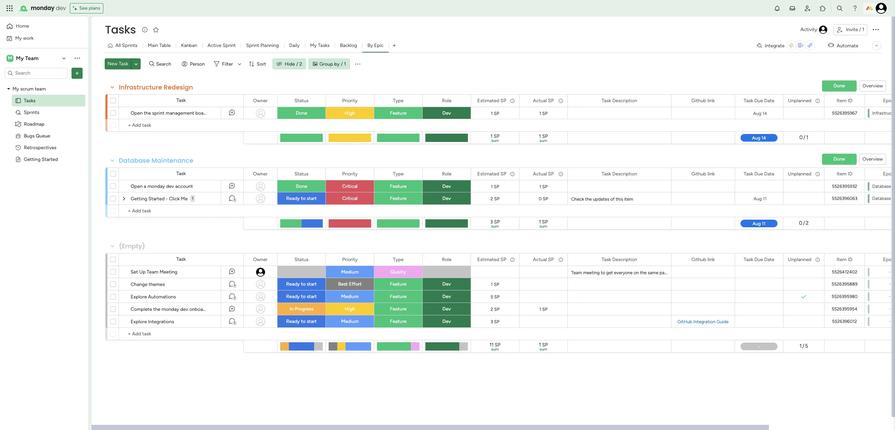 Task type: vqa. For each thing, say whether or not it's contained in the screenshot.
'Backlog' Field
no



Task type: describe. For each thing, give the bounding box(es) containing it.
redesign
[[164, 83, 193, 92]]

3 priority field from the top
[[341, 256, 359, 264]]

options image
[[74, 70, 81, 77]]

active sprint button
[[202, 40, 241, 51]]

3 role from the top
[[442, 257, 452, 263]]

maintenance
[[152, 156, 193, 165]]

select product image
[[6, 5, 13, 12]]

new
[[108, 61, 118, 67]]

change
[[131, 282, 148, 288]]

1 date from the top
[[764, 98, 775, 104]]

0 horizontal spatial dev
[[56, 4, 66, 12]]

sort button
[[246, 58, 270, 69]]

invite / 1
[[846, 27, 865, 32]]

3 unplanned field from the top
[[787, 256, 813, 264]]

hide
[[285, 61, 295, 67]]

maria williams image
[[876, 3, 887, 14]]

0 vertical spatial monday
[[31, 4, 54, 12]]

5526396063
[[832, 196, 858, 201]]

1 task description field from the top
[[600, 97, 639, 105]]

link for 1st github link field
[[708, 98, 715, 104]]

caret down image
[[7, 86, 10, 91]]

1 button for getting started - click me
[[221, 193, 243, 205]]

actual sp field for database maintenance
[[531, 170, 556, 178]]

column information image for the actual sp field associated with (empty)
[[558, 257, 564, 263]]

1 vertical spatial database
[[873, 184, 891, 189]]

5526395889
[[832, 282, 858, 287]]

2 vertical spatial database
[[873, 196, 891, 201]]

1 item id from the top
[[837, 98, 853, 104]]

change themes
[[131, 282, 165, 288]]

3 ready to start from the top
[[286, 294, 317, 300]]

integrate
[[765, 43, 785, 49]]

getting for getting started
[[24, 156, 40, 162]]

1 horizontal spatial tasks
[[105, 22, 136, 37]]

5 dev from the top
[[443, 294, 451, 300]]

0 vertical spatial 5
[[491, 294, 493, 300]]

6 feature from the top
[[390, 306, 407, 312]]

aug 11
[[754, 196, 767, 201]]

0 for 0 sp
[[539, 196, 542, 201]]

1 task due date field from the top
[[742, 97, 776, 105]]

actual sp field for (empty)
[[531, 256, 556, 264]]

2 role from the top
[[442, 171, 452, 177]]

my team
[[16, 55, 39, 61]]

add view image
[[393, 43, 396, 48]]

autopilot image
[[828, 41, 834, 50]]

monday for open
[[147, 184, 165, 189]]

set up team meeting
[[131, 269, 177, 275]]

3 item id from the top
[[837, 257, 853, 263]]

inbox image
[[789, 5, 796, 12]]

see plans
[[79, 5, 100, 11]]

5 feature from the top
[[390, 294, 407, 300]]

meeting
[[160, 269, 177, 275]]

1 button for explore automations
[[221, 291, 243, 303]]

3 owner field from the top
[[251, 256, 269, 264]]

dev for open
[[166, 184, 174, 189]]

task inside the new task button
[[119, 61, 128, 67]]

add to favorites image
[[153, 26, 159, 33]]

1 status field from the top
[[293, 97, 310, 105]]

3 task due date field from the top
[[742, 256, 776, 264]]

unplanned for third unplanned field from the bottom
[[788, 98, 812, 104]]

2 feature from the top
[[390, 184, 407, 189]]

2 github link field from the top
[[690, 170, 717, 178]]

check the updates of this item
[[571, 197, 633, 202]]

github for second github link field from the top of the page
[[692, 171, 707, 177]]

best effort
[[338, 281, 362, 287]]

estimated for first estimated sp field from the top of the page
[[478, 98, 499, 104]]

3 item id field from the top
[[835, 256, 854, 264]]

estimated sp for 2nd estimated sp field from the bottom of the page
[[478, 171, 506, 177]]

infrastructu
[[873, 111, 895, 116]]

1 horizontal spatial 5
[[805, 343, 808, 350]]

2 estimated sp field from the top
[[476, 170, 508, 178]]

0 for 0 / 1
[[800, 135, 803, 141]]

column information image for 2nd estimated sp field from the bottom of the page
[[510, 171, 515, 177]]

by
[[368, 43, 373, 48]]

invite members image
[[804, 5, 811, 12]]

5526395954
[[832, 307, 858, 312]]

1 item id field from the top
[[835, 97, 854, 105]]

3 ready from the top
[[286, 294, 300, 300]]

5 sp
[[491, 294, 500, 300]]

on
[[634, 270, 639, 276]]

themes
[[149, 282, 165, 288]]

3 for 3 sp sum
[[490, 219, 493, 225]]

0 / 2
[[799, 220, 809, 227]]

estimated for 2nd estimated sp field from the bottom of the page
[[478, 171, 499, 177]]

4 start from the top
[[307, 319, 317, 325]]

tasks inside 'my tasks' button
[[318, 43, 330, 48]]

public board image for tasks
[[15, 97, 21, 104]]

3 estimated sp field from the top
[[476, 256, 508, 264]]

Search in workspace field
[[15, 69, 58, 77]]

daily
[[289, 43, 300, 48]]

check
[[571, 197, 584, 202]]

invite
[[846, 27, 858, 32]]

workspace image
[[7, 54, 13, 62]]

1 start from the top
[[307, 196, 317, 202]]

4 ready from the top
[[286, 319, 300, 325]]

priority for third priority field from the bottom of the page
[[342, 98, 358, 104]]

+ Add task text field
[[122, 121, 240, 130]]

sp inside 3 sp sum
[[494, 219, 500, 225]]

github for first github link field from the bottom of the page
[[692, 257, 707, 263]]

scrum
[[20, 86, 34, 92]]

account
[[175, 184, 193, 189]]

5526396012
[[832, 319, 857, 324]]

this
[[616, 197, 623, 202]]

2 unplanned field from the top
[[787, 170, 813, 178]]

2 sprint from the left
[[246, 43, 259, 48]]

updates
[[593, 197, 609, 202]]

+ add task text field for sum
[[122, 207, 240, 215]]

Tasks field
[[103, 22, 138, 37]]

same
[[648, 270, 659, 276]]

5526412402
[[832, 270, 858, 275]]

person button
[[179, 58, 209, 69]]

/ for invite / 1
[[859, 27, 861, 32]]

description for 3rd task description field
[[613, 257, 637, 263]]

estimated sp for third estimated sp field
[[478, 257, 506, 263]]

apps image
[[820, 5, 827, 12]]

my tasks
[[310, 43, 330, 48]]

infrastructure redesign
[[119, 83, 193, 92]]

2 id from the top
[[848, 171, 853, 177]]

notifications image
[[774, 5, 781, 12]]

1 database m from the top
[[873, 184, 895, 189]]

3 type field from the top
[[391, 256, 405, 264]]

the for open the sprint management board
[[144, 110, 151, 116]]

my for my team
[[16, 55, 24, 61]]

priority for second priority field from the top of the page
[[342, 171, 358, 177]]

daily button
[[284, 40, 305, 51]]

1 / 5
[[800, 343, 808, 350]]

2 item id field from the top
[[835, 170, 854, 178]]

roadmap
[[24, 121, 44, 127]]

2 horizontal spatial team
[[571, 270, 582, 276]]

flow
[[215, 307, 225, 313]]

help image
[[852, 5, 859, 12]]

2 type from the top
[[393, 171, 404, 177]]

1 owner field from the top
[[251, 97, 269, 105]]

1 task due date from the top
[[744, 98, 775, 104]]

open a monday dev account
[[131, 184, 193, 189]]

3 owner from the top
[[253, 257, 268, 263]]

status for second 'status' field from the top of the page
[[295, 171, 309, 177]]

0 horizontal spatial tasks
[[24, 98, 36, 104]]

getting started - click me
[[131, 196, 188, 202]]

person
[[190, 61, 205, 67]]

my tasks button
[[305, 40, 335, 51]]

/ for 0 / 2
[[803, 220, 805, 227]]

1 role from the top
[[442, 98, 452, 104]]

2 start from the top
[[307, 281, 317, 287]]

1 done from the top
[[296, 110, 307, 116]]

in progress
[[290, 306, 314, 312]]

progress
[[295, 306, 314, 312]]

activity button
[[798, 24, 831, 35]]

home button
[[4, 21, 74, 32]]

1 ready from the top
[[286, 196, 300, 202]]

2 task due date field from the top
[[742, 170, 776, 178]]

sprints inside button
[[122, 43, 137, 48]]

1 id from the top
[[848, 98, 853, 104]]

invite / 1 button
[[833, 24, 868, 35]]

1 priority field from the top
[[341, 97, 359, 105]]

2 database m from the top
[[873, 196, 895, 201]]

2 epics field from the top
[[882, 170, 895, 178]]

activity
[[801, 27, 818, 32]]

3 sp
[[491, 319, 500, 324]]

1 actual from the top
[[533, 98, 547, 104]]

link for second github link field from the top of the page
[[708, 171, 715, 177]]

1 vertical spatial m
[[892, 184, 895, 189]]

1 feature from the top
[[390, 110, 407, 116]]

explore automations
[[131, 294, 176, 300]]

github link for 1st github link field
[[692, 98, 715, 104]]

by epic button
[[362, 40, 389, 51]]

2 role field from the top
[[440, 170, 453, 178]]

item
[[624, 197, 633, 202]]

1 ready to start from the top
[[286, 196, 317, 202]]

1 dev from the top
[[443, 110, 451, 116]]

explore integrations
[[131, 319, 174, 325]]

1 type field from the top
[[391, 97, 405, 105]]

guide
[[717, 319, 729, 324]]

effort
[[349, 281, 362, 287]]

1 owner from the top
[[253, 98, 268, 104]]

click
[[169, 196, 180, 202]]

2 2 sp from the top
[[491, 307, 500, 312]]

sprint
[[152, 110, 165, 116]]

my scrum team
[[12, 86, 46, 92]]

1 horizontal spatial team
[[147, 269, 158, 275]]

status for 3rd 'status' field
[[295, 257, 309, 263]]

main
[[148, 43, 158, 48]]

the for check the updates of this item
[[585, 197, 592, 202]]

automate
[[837, 43, 859, 49]]

6 dev from the top
[[443, 306, 451, 312]]

team meeting to get everyone on the same page.
[[571, 270, 671, 276]]

aug for aug 11
[[754, 196, 762, 201]]

11 sp sum
[[490, 342, 501, 352]]

actual for (empty)
[[533, 257, 547, 263]]

github integration guide
[[678, 319, 729, 324]]

3 github link field from the top
[[690, 256, 717, 264]]

3 type from the top
[[393, 257, 404, 263]]

show board description image
[[141, 26, 149, 33]]

2 task description from the top
[[602, 171, 637, 177]]

main table button
[[143, 40, 176, 51]]

1 button for explore integrations
[[221, 316, 243, 328]]

3 status field from the top
[[293, 256, 310, 264]]

board
[[195, 110, 208, 116]]

3 epics field from the top
[[882, 256, 895, 264]]

started for getting started
[[42, 156, 58, 162]]

open the sprint management board
[[131, 110, 208, 116]]

3 task description from the top
[[602, 257, 637, 263]]

column information image for third unplanned field from the bottom
[[815, 98, 821, 104]]

menu image
[[354, 60, 361, 67]]

options image
[[872, 25, 880, 33]]

bugs queue
[[24, 133, 50, 139]]

collapse board header image
[[874, 43, 880, 48]]

4 feature from the top
[[390, 281, 407, 287]]

critical for getting started - click me
[[342, 196, 358, 202]]

3 role field from the top
[[440, 256, 453, 264]]

v2 search image
[[149, 60, 154, 68]]

2 type field from the top
[[391, 170, 405, 178]]

1 type from the top
[[393, 98, 404, 104]]

11 inside 11 sp sum
[[490, 342, 494, 348]]

getting started
[[24, 156, 58, 162]]

3 medium from the top
[[341, 319, 359, 325]]

explore for explore integrations
[[131, 319, 147, 325]]

set
[[131, 269, 138, 275]]

2 done from the top
[[296, 184, 307, 189]]

2 medium from the top
[[341, 294, 359, 300]]

1 github link field from the top
[[690, 97, 717, 105]]



Task type: locate. For each thing, give the bounding box(es) containing it.
high
[[345, 110, 355, 116], [345, 306, 355, 312]]

3 actual sp field from the top
[[531, 256, 556, 264]]

Type field
[[391, 97, 405, 105], [391, 170, 405, 178], [391, 256, 405, 264]]

epics for 3rd epics field
[[883, 257, 895, 263]]

explore down change
[[131, 294, 147, 300]]

work
[[23, 35, 34, 41]]

tasks down my scrum team
[[24, 98, 36, 104]]

1 critical from the top
[[342, 184, 358, 189]]

item up '5526395932'
[[837, 171, 847, 177]]

0 vertical spatial m
[[8, 55, 12, 61]]

2 vertical spatial role field
[[440, 256, 453, 264]]

2 item from the top
[[837, 171, 847, 177]]

the
[[144, 110, 151, 116], [585, 197, 592, 202], [640, 270, 647, 276], [153, 307, 160, 313]]

1 estimated from the top
[[478, 98, 499, 104]]

+ add task text field down 'integrations'
[[122, 330, 240, 338]]

0 vertical spatial type field
[[391, 97, 405, 105]]

2 due from the top
[[755, 171, 763, 177]]

monday right the a
[[147, 184, 165, 189]]

public board image
[[15, 97, 21, 104], [15, 156, 21, 163]]

2 vertical spatial actual sp field
[[531, 256, 556, 264]]

3 start from the top
[[307, 294, 317, 300]]

1 horizontal spatial getting
[[131, 196, 147, 202]]

1 item from the top
[[837, 98, 847, 104]]

2 vertical spatial epics
[[883, 257, 895, 263]]

2 sp up 3 sp sum
[[491, 196, 500, 201]]

actual for database maintenance
[[533, 171, 547, 177]]

0 vertical spatial + add task text field
[[122, 207, 240, 215]]

item id field up 5526395967
[[835, 97, 854, 105]]

getting for getting started - click me
[[131, 196, 147, 202]]

2 overview button from the top
[[860, 154, 886, 165]]

1
[[863, 27, 865, 32], [344, 61, 346, 67], [491, 111, 493, 116], [539, 111, 541, 116], [491, 133, 493, 139], [539, 133, 541, 139], [806, 135, 809, 141], [491, 184, 493, 189], [539, 184, 541, 189], [192, 196, 194, 201], [234, 198, 235, 202], [539, 219, 541, 225], [491, 282, 493, 287], [234, 284, 235, 288], [234, 296, 235, 300], [539, 307, 541, 312], [234, 321, 235, 325], [539, 342, 541, 348], [800, 343, 802, 350]]

item for 2nd item id field from the top
[[837, 171, 847, 177]]

2 actual sp field from the top
[[531, 170, 556, 178]]

up
[[139, 269, 146, 275]]

explore
[[131, 294, 147, 300], [131, 319, 147, 325]]

dev left onboarding
[[180, 307, 188, 313]]

backlog
[[340, 43, 357, 48]]

Task Description field
[[600, 97, 639, 105], [600, 170, 639, 178], [600, 256, 639, 264]]

1 vertical spatial item
[[837, 171, 847, 177]]

explore for explore automations
[[131, 294, 147, 300]]

actual
[[533, 98, 547, 104], [533, 171, 547, 177], [533, 257, 547, 263]]

/ inside button
[[859, 27, 861, 32]]

2 status field from the top
[[293, 170, 310, 178]]

overview button for maintenance
[[860, 154, 886, 165]]

2 actual from the top
[[533, 171, 547, 177]]

3 item from the top
[[837, 257, 847, 263]]

my for my work
[[15, 35, 22, 41]]

1 vertical spatial 5
[[805, 343, 808, 350]]

3 dev from the top
[[443, 196, 451, 202]]

planning
[[260, 43, 279, 48]]

2 github link from the top
[[692, 171, 715, 177]]

critical
[[342, 184, 358, 189], [342, 196, 358, 202]]

14
[[763, 111, 767, 116]]

2 vertical spatial link
[[708, 257, 715, 263]]

item id
[[837, 98, 853, 104], [837, 171, 853, 177], [837, 257, 853, 263]]

my for my tasks
[[310, 43, 317, 48]]

2 explore from the top
[[131, 319, 147, 325]]

overview for database maintenance
[[863, 156, 883, 162]]

monday
[[31, 4, 54, 12], [147, 184, 165, 189], [162, 307, 179, 313]]

to
[[301, 196, 306, 202], [601, 270, 605, 276], [301, 281, 306, 287], [301, 294, 306, 300], [301, 319, 306, 325]]

item for third item id field from the bottom
[[837, 98, 847, 104]]

id up the '5526412402'
[[848, 257, 853, 263]]

0 vertical spatial 11
[[763, 196, 767, 201]]

2 priority field from the top
[[341, 170, 359, 178]]

all sprints button
[[105, 40, 143, 51]]

angle down image
[[134, 61, 138, 67]]

main table
[[148, 43, 171, 48]]

sum inside 11 sp sum
[[491, 347, 499, 352]]

1 vertical spatial date
[[764, 171, 775, 177]]

1 task description from the top
[[602, 98, 637, 104]]

Task Due Date field
[[742, 97, 776, 105], [742, 170, 776, 178], [742, 256, 776, 264]]

my right workspace 'image' at the left of page
[[16, 55, 24, 61]]

0 vertical spatial status
[[295, 98, 309, 104]]

description for 3rd task description field from the bottom of the page
[[613, 98, 637, 104]]

3 due from the top
[[755, 257, 763, 263]]

retrospectives
[[24, 145, 56, 151]]

2 date from the top
[[764, 171, 775, 177]]

column information image for third estimated sp field
[[510, 257, 515, 263]]

2 epics from the top
[[883, 171, 895, 177]]

tasks up group
[[318, 43, 330, 48]]

0 vertical spatial unplanned
[[788, 98, 812, 104]]

group by / 1
[[319, 61, 346, 67]]

3 id from the top
[[848, 257, 853, 263]]

2 vertical spatial owner
[[253, 257, 268, 263]]

1 vertical spatial priority
[[342, 171, 358, 177]]

0 vertical spatial task description field
[[600, 97, 639, 105]]

getting down 'retrospectives'
[[24, 156, 40, 162]]

2 sp
[[491, 196, 500, 201], [491, 307, 500, 312]]

item up 5526395967
[[837, 98, 847, 104]]

0 vertical spatial owner
[[253, 98, 268, 104]]

3 task due date from the top
[[744, 257, 775, 263]]

actual sp for database maintenance
[[533, 171, 554, 177]]

column information image for 3rd unplanned field
[[815, 257, 821, 263]]

1 actual sp from the top
[[533, 98, 554, 104]]

1 github from the top
[[692, 98, 707, 104]]

1 vertical spatial overview button
[[860, 154, 886, 165]]

1 vertical spatial task due date
[[744, 171, 775, 177]]

2 sp up 3 sp
[[491, 307, 500, 312]]

2 owner field from the top
[[251, 170, 269, 178]]

1 open from the top
[[131, 110, 143, 116]]

0 vertical spatial unplanned field
[[787, 97, 813, 105]]

tasks
[[105, 22, 136, 37], [318, 43, 330, 48], [24, 98, 36, 104]]

team inside workspace selection element
[[25, 55, 39, 61]]

monday for complete
[[162, 307, 179, 313]]

item
[[837, 98, 847, 104], [837, 171, 847, 177], [837, 257, 847, 263]]

1 vertical spatial unplanned
[[788, 171, 812, 177]]

everyone
[[614, 270, 633, 276]]

2 vertical spatial 0
[[799, 220, 803, 227]]

sum inside 3 sp sum
[[491, 224, 499, 229]]

3 github link from the top
[[692, 257, 715, 263]]

+ add task text field down me
[[122, 207, 240, 215]]

link
[[708, 98, 715, 104], [708, 171, 715, 177], [708, 257, 715, 263]]

item up the '5526412402'
[[837, 257, 847, 263]]

3 inside 3 sp sum
[[490, 219, 493, 225]]

2 vertical spatial epics field
[[882, 256, 895, 264]]

0 vertical spatial item id field
[[835, 97, 854, 105]]

Role field
[[440, 97, 453, 105], [440, 170, 453, 178], [440, 256, 453, 264]]

m
[[8, 55, 12, 61], [892, 184, 895, 189], [892, 196, 895, 201]]

sprints right all
[[122, 43, 137, 48]]

team right up
[[147, 269, 158, 275]]

0 vertical spatial owner field
[[251, 97, 269, 105]]

2
[[299, 61, 302, 67], [491, 196, 493, 201], [806, 220, 809, 227], [491, 307, 493, 312]]

0 horizontal spatial 11
[[490, 342, 494, 348]]

1 vertical spatial github link
[[692, 171, 715, 177]]

1 vertical spatial medium
[[341, 294, 359, 300]]

1 estimated sp field from the top
[[476, 97, 508, 105]]

my right daily
[[310, 43, 317, 48]]

1 due from the top
[[755, 98, 763, 104]]

0 for 0 / 2
[[799, 220, 803, 227]]

start
[[307, 196, 317, 202], [307, 281, 317, 287], [307, 294, 317, 300], [307, 319, 317, 325]]

3 date from the top
[[764, 257, 775, 263]]

my left work
[[15, 35, 22, 41]]

id
[[848, 98, 853, 104], [848, 171, 853, 177], [848, 257, 853, 263]]

(empty)
[[119, 242, 145, 251]]

1 vertical spatial + add task text field
[[122, 330, 240, 338]]

/ for 1 / 5
[[803, 343, 805, 350]]

2 description from the top
[[613, 171, 637, 177]]

status
[[295, 98, 309, 104], [295, 171, 309, 177], [295, 257, 309, 263]]

my right caret down image
[[12, 86, 19, 92]]

2 ready to start from the top
[[286, 281, 317, 287]]

open left sprint
[[131, 110, 143, 116]]

1 vertical spatial github link field
[[690, 170, 717, 178]]

filter button
[[211, 58, 244, 69]]

/ for 0 / 1
[[804, 135, 806, 141]]

Unplanned field
[[787, 97, 813, 105], [787, 170, 813, 178], [787, 256, 813, 264]]

status for first 'status' field from the top
[[295, 98, 309, 104]]

Actual SP field
[[531, 97, 556, 105], [531, 170, 556, 178], [531, 256, 556, 264]]

the right on
[[640, 270, 647, 276]]

Status field
[[293, 97, 310, 105], [293, 170, 310, 178], [293, 256, 310, 264]]

1 vertical spatial task description field
[[600, 170, 639, 178]]

medium
[[341, 269, 359, 275], [341, 294, 359, 300], [341, 319, 359, 325]]

database m
[[873, 184, 895, 189], [873, 196, 895, 201]]

started down open a monday dev account
[[148, 196, 165, 202]]

3 for 3 sp
[[491, 319, 493, 324]]

actual sp for (empty)
[[533, 257, 554, 263]]

me
[[181, 196, 188, 202]]

public board image left getting started
[[15, 156, 21, 163]]

0 vertical spatial estimated sp field
[[476, 97, 508, 105]]

0 vertical spatial github link
[[692, 98, 715, 104]]

2 critical from the top
[[342, 196, 358, 202]]

getting down the a
[[131, 196, 147, 202]]

unplanned
[[788, 98, 812, 104], [788, 171, 812, 177], [788, 257, 812, 263]]

1 unplanned field from the top
[[787, 97, 813, 105]]

Item ID field
[[835, 97, 854, 105], [835, 170, 854, 178], [835, 256, 854, 264]]

/ for hide / 2
[[296, 61, 298, 67]]

estimated for third estimated sp field
[[478, 257, 499, 263]]

1 horizontal spatial 11
[[763, 196, 767, 201]]

open for open the sprint management board
[[131, 110, 143, 116]]

integration
[[694, 319, 716, 324]]

2 vertical spatial priority field
[[341, 256, 359, 264]]

1 inside button
[[863, 27, 865, 32]]

2 vertical spatial role
[[442, 257, 452, 263]]

2 link from the top
[[708, 171, 715, 177]]

2 open from the top
[[131, 184, 143, 189]]

open for open a monday dev account
[[131, 184, 143, 189]]

Infrastructure Redesign field
[[117, 83, 195, 92]]

+ add task text field for /
[[122, 330, 240, 338]]

0 vertical spatial getting
[[24, 156, 40, 162]]

0 horizontal spatial sprint
[[223, 43, 236, 48]]

2 vertical spatial priority
[[342, 257, 358, 263]]

all
[[115, 43, 121, 48]]

sprint planning button
[[241, 40, 284, 51]]

1 vertical spatial link
[[708, 171, 715, 177]]

0 vertical spatial github link field
[[690, 97, 717, 105]]

Github link field
[[690, 97, 717, 105], [690, 170, 717, 178], [690, 256, 717, 264]]

4 dev from the top
[[443, 281, 451, 287]]

1 actual sp field from the top
[[531, 97, 556, 105]]

date
[[764, 98, 775, 104], [764, 171, 775, 177], [764, 257, 775, 263]]

2 vertical spatial tasks
[[24, 98, 36, 104]]

0 vertical spatial actual
[[533, 98, 547, 104]]

0 vertical spatial explore
[[131, 294, 147, 300]]

1 overview from the top
[[863, 83, 883, 89]]

2 vertical spatial m
[[892, 196, 895, 201]]

Owner field
[[251, 97, 269, 105], [251, 170, 269, 178], [251, 256, 269, 264]]

7 feature from the top
[[390, 319, 407, 325]]

kanban button
[[176, 40, 202, 51]]

1 vertical spatial sprints
[[24, 109, 39, 115]]

hide / 2
[[285, 61, 302, 67]]

2 vertical spatial task due date
[[744, 257, 775, 263]]

column information image for 1st the actual sp field from the top of the page
[[558, 98, 564, 104]]

1 github link from the top
[[692, 98, 715, 104]]

3 feature from the top
[[390, 196, 407, 202]]

id up 5526395967
[[848, 98, 853, 104]]

0 vertical spatial database
[[119, 156, 150, 165]]

started down 'retrospectives'
[[42, 156, 58, 162]]

priority for third priority field
[[342, 257, 358, 263]]

home
[[16, 23, 29, 29]]

1 epics field from the top
[[882, 97, 895, 105]]

team left meeting
[[571, 270, 582, 276]]

+ Add task text field
[[122, 207, 240, 215], [122, 330, 240, 338]]

dev up click
[[166, 184, 174, 189]]

2 vertical spatial estimated sp
[[478, 257, 506, 263]]

sprints up roadmap
[[24, 109, 39, 115]]

1 role field from the top
[[440, 97, 453, 105]]

overview button for redesign
[[860, 81, 886, 92]]

database
[[119, 156, 150, 165], [873, 184, 891, 189], [873, 196, 891, 201]]

management
[[166, 110, 194, 116]]

Search field
[[154, 59, 175, 69]]

started for getting started - click me
[[148, 196, 165, 202]]

actual sp
[[533, 98, 554, 104], [533, 171, 554, 177], [533, 257, 554, 263]]

the right check
[[585, 197, 592, 202]]

Estimated SP field
[[476, 97, 508, 105], [476, 170, 508, 178], [476, 256, 508, 264]]

1 vertical spatial getting
[[131, 196, 147, 202]]

0 vertical spatial actual sp
[[533, 98, 554, 104]]

1 estimated sp from the top
[[478, 98, 506, 104]]

0 vertical spatial role
[[442, 98, 452, 104]]

tasks up all
[[105, 22, 136, 37]]

11
[[763, 196, 767, 201], [490, 342, 494, 348]]

m inside workspace 'image'
[[8, 55, 12, 61]]

2 task due date from the top
[[744, 171, 775, 177]]

epics for third epics field from the bottom
[[883, 98, 895, 104]]

Database Maintenance field
[[117, 156, 195, 165]]

list box
[[0, 82, 88, 259]]

column information image for second unplanned field
[[815, 171, 821, 177]]

5526395932
[[832, 184, 857, 189]]

2 estimated sp from the top
[[478, 171, 506, 177]]

0 horizontal spatial 5
[[491, 294, 493, 300]]

integrations
[[148, 319, 174, 325]]

1 description from the top
[[613, 98, 637, 104]]

1 vertical spatial role field
[[440, 170, 453, 178]]

item id field up '5526395932'
[[835, 170, 854, 178]]

github link for second github link field from the top of the page
[[692, 171, 715, 177]]

1 vertical spatial actual sp
[[533, 171, 554, 177]]

2 high from the top
[[345, 306, 355, 312]]

1 vertical spatial estimated sp
[[478, 171, 506, 177]]

open left the a
[[131, 184, 143, 189]]

1 vertical spatial done
[[296, 184, 307, 189]]

2 vertical spatial description
[[613, 257, 637, 263]]

item id up 5526395967
[[837, 98, 853, 104]]

0 vertical spatial done
[[296, 110, 307, 116]]

column information image
[[815, 98, 821, 104], [558, 171, 564, 177], [815, 171, 821, 177], [815, 257, 821, 263]]

critical for open a monday dev account
[[342, 184, 358, 189]]

2 vertical spatial status
[[295, 257, 309, 263]]

2 vertical spatial type
[[393, 257, 404, 263]]

page.
[[660, 270, 671, 276]]

1 public board image from the top
[[15, 97, 21, 104]]

0 vertical spatial medium
[[341, 269, 359, 275]]

task description
[[602, 98, 637, 104], [602, 171, 637, 177], [602, 257, 637, 263]]

1 vertical spatial owner field
[[251, 170, 269, 178]]

github integration guide link
[[676, 319, 730, 324]]

1 vertical spatial item id
[[837, 171, 853, 177]]

explore down complete
[[131, 319, 147, 325]]

1 medium from the top
[[341, 269, 359, 275]]

the left sprint
[[144, 110, 151, 116]]

the for complete the monday dev onboarding flow
[[153, 307, 160, 313]]

due
[[755, 98, 763, 104], [755, 171, 763, 177], [755, 257, 763, 263]]

dev for complete
[[180, 307, 188, 313]]

team up search in workspace field
[[25, 55, 39, 61]]

2 ready from the top
[[286, 281, 300, 287]]

1 sprint from the left
[[223, 43, 236, 48]]

sprints
[[122, 43, 137, 48], [24, 109, 39, 115]]

list box containing my scrum team
[[0, 82, 88, 259]]

item id up the '5526412402'
[[837, 257, 853, 263]]

1 button for change themes
[[221, 278, 243, 291]]

column information image for the actual sp field related to database maintenance
[[558, 171, 564, 177]]

Priority field
[[341, 97, 359, 105], [341, 170, 359, 178], [341, 256, 359, 264]]

my
[[15, 35, 22, 41], [310, 43, 317, 48], [16, 55, 24, 61], [12, 86, 19, 92]]

1 vertical spatial estimated sp field
[[476, 170, 508, 178]]

complete the monday dev onboarding flow
[[131, 307, 225, 313]]

workspace options image
[[74, 55, 81, 62]]

1 button
[[190, 193, 195, 205], [221, 193, 243, 205], [221, 278, 243, 291], [221, 291, 243, 303], [221, 316, 243, 328]]

3 task description field from the top
[[600, 256, 639, 264]]

quality
[[391, 269, 406, 275]]

monday up home button
[[31, 4, 54, 12]]

column information image
[[510, 98, 515, 104], [558, 98, 564, 104], [510, 171, 515, 177], [510, 257, 515, 263], [558, 257, 564, 263]]

estimated
[[478, 98, 499, 104], [478, 171, 499, 177], [478, 257, 499, 263]]

5526395967
[[832, 111, 857, 116]]

2 vertical spatial item id
[[837, 257, 853, 263]]

item id up '5526395932'
[[837, 171, 853, 177]]

description for 2nd task description field from the bottom
[[613, 171, 637, 177]]

dev left see
[[56, 4, 66, 12]]

table
[[159, 43, 171, 48]]

1 priority from the top
[[342, 98, 358, 104]]

item for first item id field from the bottom of the page
[[837, 257, 847, 263]]

sprint
[[223, 43, 236, 48], [246, 43, 259, 48]]

public board image for getting started
[[15, 156, 21, 163]]

2 vertical spatial github
[[692, 257, 707, 263]]

queue
[[36, 133, 50, 139]]

estimated sp for first estimated sp field from the top of the page
[[478, 98, 506, 104]]

0 vertical spatial actual sp field
[[531, 97, 556, 105]]

1 vertical spatial open
[[131, 184, 143, 189]]

1 vertical spatial description
[[613, 171, 637, 177]]

a
[[144, 184, 146, 189]]

1 2 sp from the top
[[491, 196, 500, 201]]

1 vertical spatial dev
[[166, 184, 174, 189]]

1 vertical spatial item id field
[[835, 170, 854, 178]]

3 epics from the top
[[883, 257, 895, 263]]

github link for first github link field from the bottom of the page
[[692, 257, 715, 263]]

2 vertical spatial dev
[[180, 307, 188, 313]]

2 task description field from the top
[[600, 170, 639, 178]]

bugs
[[24, 133, 35, 139]]

(Empty) field
[[117, 242, 147, 251]]

column information image for first estimated sp field from the top of the page
[[510, 98, 515, 104]]

3 unplanned from the top
[[788, 257, 812, 263]]

active sprint
[[208, 43, 236, 48]]

1 vertical spatial started
[[148, 196, 165, 202]]

all sprints
[[115, 43, 137, 48]]

1 vertical spatial task due date field
[[742, 170, 776, 178]]

0 vertical spatial aug
[[753, 111, 762, 116]]

0 horizontal spatial team
[[25, 55, 39, 61]]

1 vertical spatial critical
[[342, 196, 358, 202]]

item id field up the '5526412402'
[[835, 256, 854, 264]]

2 vertical spatial task description
[[602, 257, 637, 263]]

arrow down image
[[235, 60, 244, 68]]

unplanned for 3rd unplanned field
[[788, 257, 812, 263]]

1 unplanned from the top
[[788, 98, 812, 104]]

2 dev from the top
[[443, 184, 451, 189]]

1 vertical spatial actual sp field
[[531, 170, 556, 178]]

team
[[25, 55, 39, 61], [147, 269, 158, 275], [571, 270, 582, 276]]

backlog button
[[335, 40, 362, 51]]

4 ready to start from the top
[[286, 319, 317, 325]]

github
[[692, 98, 707, 104], [692, 171, 707, 177], [692, 257, 707, 263]]

option
[[0, 83, 88, 84]]

7 dev from the top
[[443, 319, 451, 325]]

public board image down scrum
[[15, 97, 21, 104]]

sp inside 11 sp sum
[[495, 342, 501, 348]]

link for first github link field from the bottom of the page
[[708, 257, 715, 263]]

workspace selection element
[[7, 54, 40, 62]]

0 horizontal spatial sprints
[[24, 109, 39, 115]]

0 vertical spatial sprints
[[122, 43, 137, 48]]

1 vertical spatial public board image
[[15, 156, 21, 163]]

3 description from the top
[[613, 257, 637, 263]]

my for my scrum team
[[12, 86, 19, 92]]

epics for 2nd epics field from the top of the page
[[883, 171, 895, 177]]

0 vertical spatial type
[[393, 98, 404, 104]]

1 vertical spatial owner
[[253, 171, 268, 177]]

database inside field
[[119, 156, 150, 165]]

2 vertical spatial unplanned
[[788, 257, 812, 263]]

overview for infrastructure redesign
[[863, 83, 883, 89]]

id up '5526395932'
[[848, 171, 853, 177]]

2 vertical spatial github link
[[692, 257, 715, 263]]

see plans button
[[70, 3, 103, 13]]

sprint left planning
[[246, 43, 259, 48]]

github for 1st github link field
[[692, 98, 707, 104]]

my inside workspace selection element
[[16, 55, 24, 61]]

1 horizontal spatial sprint
[[246, 43, 259, 48]]

overview button
[[860, 81, 886, 92], [860, 154, 886, 165]]

active
[[208, 43, 222, 48]]

Epics field
[[882, 97, 895, 105], [882, 170, 895, 178], [882, 256, 895, 264]]

team
[[35, 86, 46, 92]]

1 horizontal spatial dev
[[166, 184, 174, 189]]

automations
[[148, 294, 176, 300]]

github
[[678, 319, 692, 324]]

unplanned for second unplanned field
[[788, 171, 812, 177]]

infrastructure
[[119, 83, 162, 92]]

3 status from the top
[[295, 257, 309, 263]]

the down explore automations
[[153, 307, 160, 313]]

0 vertical spatial item
[[837, 98, 847, 104]]

dapulse integrations image
[[757, 43, 762, 48]]

1 vertical spatial tasks
[[318, 43, 330, 48]]

search everything image
[[837, 5, 843, 12]]

sprint right active
[[223, 43, 236, 48]]

0 vertical spatial task due date field
[[742, 97, 776, 105]]

0 vertical spatial date
[[764, 98, 775, 104]]

aug for aug 14
[[753, 111, 762, 116]]

1 explore from the top
[[131, 294, 147, 300]]

1 vertical spatial overview
[[863, 156, 883, 162]]

monday dev
[[31, 4, 66, 12]]

monday down automations
[[162, 307, 179, 313]]

ready
[[286, 196, 300, 202], [286, 281, 300, 287], [286, 294, 300, 300], [286, 319, 300, 325]]

my work
[[15, 35, 34, 41]]



